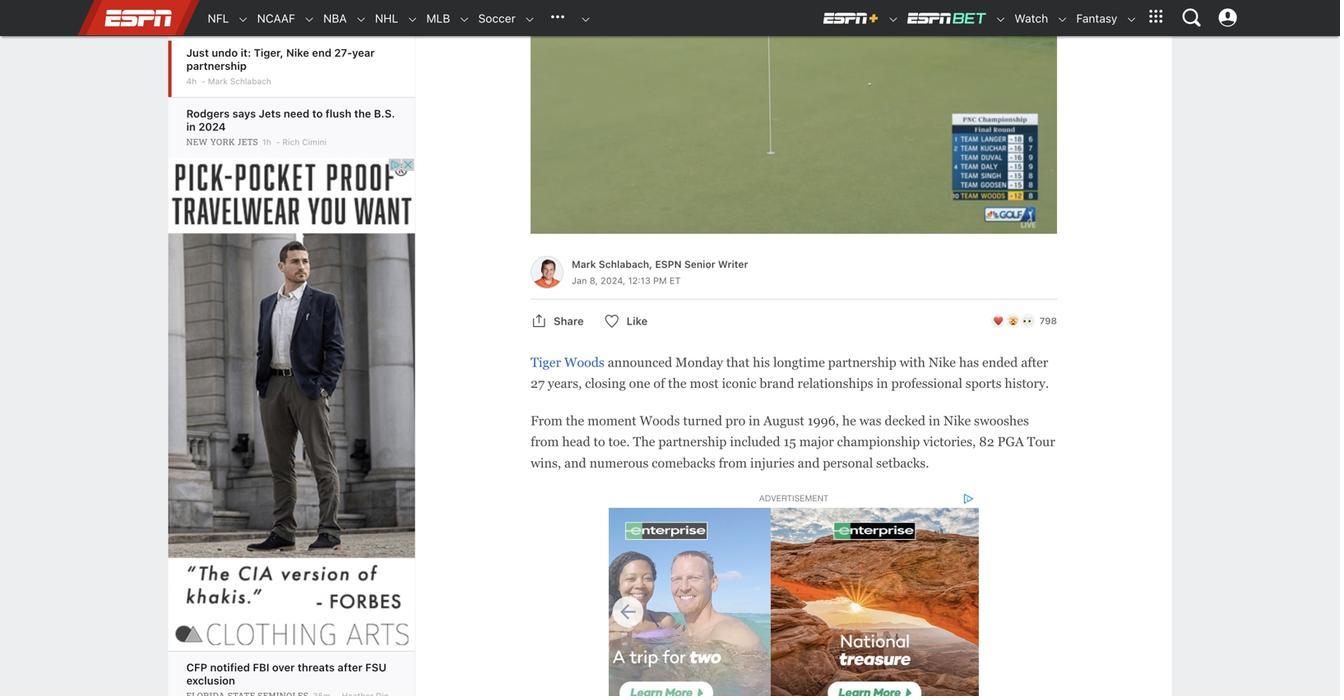 Task type: describe. For each thing, give the bounding box(es) containing it.
just
[[186, 46, 209, 59]]

most
[[690, 376, 719, 391]]

mark for schlabach
[[208, 77, 228, 86]]

27-
[[334, 46, 352, 59]]

fantasy
[[1077, 12, 1118, 25]]

the inside 'rodgers says jets need to flush the b.s. in 2024'
[[354, 107, 371, 120]]

espn
[[655, 259, 682, 270]]

personal
[[823, 456, 873, 471]]

nike inside announced monday that his longtime partnership with nike has ended after 27 years, closing one of the most iconic brand relationships in professional sports history.
[[929, 355, 956, 370]]

nhl link
[[367, 1, 398, 36]]

tiger woods
[[531, 355, 605, 370]]

schlabach,
[[599, 259, 653, 270]]

toe.
[[608, 435, 630, 450]]

setbacks.
[[876, 456, 929, 471]]

end
[[312, 46, 332, 59]]

ncaaf link
[[249, 1, 295, 36]]

ncaaf
[[257, 12, 295, 25]]

history.
[[1005, 376, 1049, 391]]

advertisement region
[[168, 158, 415, 652]]

just undo it: tiger, nike end 27-year partnership
[[186, 46, 375, 72]]

new york jets 1h
[[186, 137, 271, 147]]

2024
[[198, 121, 226, 133]]

after inside announced monday that his longtime partnership with nike has ended after 27 years, closing one of the most iconic brand relationships in professional sports history.
[[1021, 355, 1049, 370]]

tiger
[[531, 355, 561, 370]]

nike inside just undo it: tiger, nike end 27-year partnership
[[286, 46, 309, 59]]

fbi
[[253, 662, 269, 674]]

partnership inside from the moment woods turned pro in august 1996, he was decked in nike swooshes from head to toe. the partnership included 15 major championship victories, 82 pga tour wins, and numerous comebacks from injuries and personal setbacks.
[[659, 435, 727, 450]]

share button
[[520, 308, 595, 334]]

says
[[232, 107, 256, 120]]

august
[[764, 414, 805, 429]]

nike inside from the moment woods turned pro in august 1996, he was decked in nike swooshes from head to toe. the partnership included 15 major championship victories, 82 pga tour wins, and numerous comebacks from injuries and personal setbacks.
[[944, 414, 971, 429]]

2024,
[[601, 276, 626, 286]]

to inside 'rodgers says jets need to flush the b.s. in 2024'
[[312, 107, 323, 120]]

with
[[900, 355, 926, 370]]

the inside from the moment woods turned pro in august 1996, he was decked in nike swooshes from head to toe. the partnership included 15 major championship victories, 82 pga tour wins, and numerous comebacks from injuries and personal setbacks.
[[566, 414, 584, 429]]

relationships
[[798, 376, 874, 391]]

cfp notified fbi over threats after fsu exclusion link
[[186, 662, 387, 687]]

share
[[554, 315, 584, 327]]

rich cimini
[[283, 137, 327, 147]]

it:
[[241, 46, 251, 59]]

flush
[[326, 107, 351, 120]]

798
[[1040, 316, 1057, 327]]

professional
[[892, 376, 963, 391]]

tiger woods link
[[531, 355, 605, 370]]

after inside "cfp notified fbi over threats after fsu exclusion"
[[338, 662, 363, 674]]

injuries
[[750, 456, 795, 471]]

his
[[753, 355, 770, 370]]

15
[[784, 435, 796, 450]]

82
[[979, 435, 995, 450]]

turned
[[683, 414, 722, 429]]

watch
[[1015, 12, 1048, 25]]

woods inside from the moment woods turned pro in august 1996, he was decked in nike swooshes from head to toe. the partnership included 15 major championship victories, 82 pga tour wins, and numerous comebacks from injuries and personal setbacks.
[[640, 414, 680, 429]]

to inside from the moment woods turned pro in august 1996, he was decked in nike swooshes from head to toe. the partnership included 15 major championship victories, 82 pga tour wins, and numerous comebacks from injuries and personal setbacks.
[[594, 435, 605, 450]]

schlabach
[[230, 77, 271, 86]]

ended
[[983, 355, 1018, 370]]

closing
[[585, 376, 626, 391]]

exclusion
[[186, 675, 235, 687]]

rodgers says jets need to flush the b.s. in 2024 link
[[186, 107, 395, 133]]

mark schlabach, espn senior writer jan 8, 2024, 12:13 pm et
[[572, 259, 748, 286]]

in right the pro
[[749, 414, 760, 429]]

nfl link
[[200, 1, 229, 36]]

0 vertical spatial from
[[531, 435, 559, 450]]

york
[[210, 137, 235, 147]]

fantasy link
[[1068, 1, 1118, 36]]

notified
[[210, 662, 250, 674]]

year
[[352, 46, 375, 59]]

in up victories,
[[929, 414, 941, 429]]

fsu
[[365, 662, 387, 674]]

watch link
[[1007, 1, 1048, 36]]

senior
[[684, 259, 716, 270]]

rodgers says jets need to flush the b.s. in 2024
[[186, 107, 395, 133]]

mlb
[[426, 12, 450, 25]]

rodgers
[[186, 107, 230, 120]]

that
[[726, 355, 750, 370]]

4h
[[186, 77, 197, 86]]

just undo it: tiger, nike end 27-year partnership link
[[186, 46, 375, 72]]



Task type: locate. For each thing, give the bounding box(es) containing it.
monday
[[676, 355, 723, 370]]

27
[[531, 376, 545, 391]]

announced monday that his longtime partnership with nike has ended after 27 years, closing one of the most iconic brand relationships in professional sports history.
[[531, 355, 1049, 391]]

woods up the on the bottom left of page
[[640, 414, 680, 429]]

2 and from the left
[[798, 456, 820, 471]]

new
[[186, 137, 208, 147]]

nba
[[323, 12, 347, 25]]

from the moment woods turned pro in august 1996, he was decked in nike swooshes from head to toe. the partnership included 15 major championship victories, 82 pga tour wins, and numerous comebacks from injuries and personal setbacks.
[[531, 414, 1055, 471]]

in up the new
[[186, 121, 196, 133]]

1 vertical spatial after
[[338, 662, 363, 674]]

partnership down undo
[[186, 60, 247, 72]]

cimini
[[302, 137, 327, 147]]

1 horizontal spatial the
[[566, 414, 584, 429]]

jan
[[572, 276, 587, 286]]

rich
[[283, 137, 300, 147]]

mark for schlabach,
[[572, 259, 596, 270]]

mlb link
[[418, 1, 450, 36]]

after left fsu
[[338, 662, 363, 674]]

1 vertical spatial nike
[[929, 355, 956, 370]]

new york jets link
[[186, 137, 261, 147]]

cfp notified fbi over threats after fsu exclusion
[[186, 662, 387, 687]]

1996,
[[808, 414, 839, 429]]

2 horizontal spatial the
[[668, 376, 687, 391]]

need
[[284, 107, 309, 120]]

nike left end
[[286, 46, 309, 59]]

advertisement
[[759, 494, 829, 504]]

from
[[531, 435, 559, 450], [719, 456, 747, 471]]

the inside announced monday that his longtime partnership with nike has ended after 27 years, closing one of the most iconic brand relationships in professional sports history.
[[668, 376, 687, 391]]

0 vertical spatial jets
[[259, 107, 281, 120]]

head
[[562, 435, 590, 450]]

0 vertical spatial partnership
[[186, 60, 247, 72]]

2 vertical spatial nike
[[944, 414, 971, 429]]

pga
[[998, 435, 1024, 450]]

and down head
[[564, 456, 586, 471]]

0 vertical spatial nike
[[286, 46, 309, 59]]

in inside 'rodgers says jets need to flush the b.s. in 2024'
[[186, 121, 196, 133]]

0 vertical spatial to
[[312, 107, 323, 120]]

mark up jan at left
[[572, 259, 596, 270]]

one
[[629, 376, 650, 391]]

tiger,
[[254, 46, 284, 59]]

0 horizontal spatial woods
[[564, 355, 605, 370]]

brand
[[760, 376, 794, 391]]

0 vertical spatial the
[[354, 107, 371, 120]]

has
[[959, 355, 979, 370]]

2 vertical spatial the
[[566, 414, 584, 429]]

1 horizontal spatial mark
[[572, 259, 596, 270]]

soccer link
[[470, 1, 516, 36]]

from
[[531, 414, 563, 429]]

he
[[842, 414, 856, 429]]

numerous
[[590, 456, 649, 471]]

0 horizontal spatial partnership
[[186, 60, 247, 72]]

undo
[[212, 46, 238, 59]]

soccer
[[478, 12, 516, 25]]

0 horizontal spatial jets
[[238, 137, 258, 147]]

the right of
[[668, 376, 687, 391]]

the up head
[[566, 414, 584, 429]]

from down included on the bottom right
[[719, 456, 747, 471]]

major
[[800, 435, 834, 450]]

after up history.
[[1021, 355, 1049, 370]]

mark schlabach
[[208, 77, 271, 86]]

cfp
[[186, 662, 207, 674]]

decked
[[885, 414, 926, 429]]

0 vertical spatial after
[[1021, 355, 1049, 370]]

1 vertical spatial woods
[[640, 414, 680, 429]]

jets
[[259, 107, 281, 120], [238, 137, 258, 147]]

in inside announced monday that his longtime partnership with nike has ended after 27 years, closing one of the most iconic brand relationships in professional sports history.
[[877, 376, 888, 391]]

woods up years,
[[564, 355, 605, 370]]

0 horizontal spatial and
[[564, 456, 586, 471]]

over
[[272, 662, 295, 674]]

jets for york
[[238, 137, 258, 147]]

0 vertical spatial woods
[[564, 355, 605, 370]]

1h
[[262, 137, 271, 147]]

was
[[860, 414, 882, 429]]

partnership up "comebacks"
[[659, 435, 727, 450]]

2 horizontal spatial partnership
[[828, 355, 897, 370]]

in up was
[[877, 376, 888, 391]]

tour
[[1027, 435, 1055, 450]]

pro
[[726, 414, 746, 429]]

jets for says
[[259, 107, 281, 120]]

0 horizontal spatial after
[[338, 662, 363, 674]]

comebacks
[[652, 456, 716, 471]]

12:13
[[628, 276, 651, 286]]

et
[[670, 276, 681, 286]]

1 vertical spatial partnership
[[828, 355, 897, 370]]

announced
[[608, 355, 672, 370]]

writer
[[718, 259, 748, 270]]

1 vertical spatial the
[[668, 376, 687, 391]]

1 horizontal spatial woods
[[640, 414, 680, 429]]

partnership inside announced monday that his longtime partnership with nike has ended after 27 years, closing one of the most iconic brand relationships in professional sports history.
[[828, 355, 897, 370]]

1 horizontal spatial after
[[1021, 355, 1049, 370]]

mark
[[208, 77, 228, 86], [572, 259, 596, 270]]

nba link
[[315, 1, 347, 36]]

included
[[730, 435, 781, 450]]

1 horizontal spatial to
[[594, 435, 605, 450]]

in
[[186, 121, 196, 133], [877, 376, 888, 391], [749, 414, 760, 429], [929, 414, 941, 429]]

iconic
[[722, 376, 757, 391]]

nfl
[[208, 12, 229, 25]]

1 vertical spatial from
[[719, 456, 747, 471]]

1 horizontal spatial partnership
[[659, 435, 727, 450]]

and down the major
[[798, 456, 820, 471]]

nike up professional
[[929, 355, 956, 370]]

swooshes
[[974, 414, 1029, 429]]

victories,
[[923, 435, 976, 450]]

like
[[627, 315, 648, 327]]

1 horizontal spatial jets
[[259, 107, 281, 120]]

of
[[654, 376, 665, 391]]

jets right says
[[259, 107, 281, 120]]

wins,
[[531, 456, 561, 471]]

from up the wins,
[[531, 435, 559, 450]]

mark right 4h
[[208, 77, 228, 86]]

sports
[[966, 376, 1002, 391]]

partnership inside just undo it: tiger, nike end 27-year partnership
[[186, 60, 247, 72]]

0 horizontal spatial to
[[312, 107, 323, 120]]

1 and from the left
[[564, 456, 586, 471]]

0 vertical spatial mark
[[208, 77, 228, 86]]

moment
[[588, 414, 637, 429]]

1 vertical spatial to
[[594, 435, 605, 450]]

2 vertical spatial partnership
[[659, 435, 727, 450]]

longtime
[[773, 355, 825, 370]]

nike up victories,
[[944, 414, 971, 429]]

nhl
[[375, 12, 398, 25]]

nike
[[286, 46, 309, 59], [929, 355, 956, 370], [944, 414, 971, 429]]

0 horizontal spatial the
[[354, 107, 371, 120]]

threats
[[298, 662, 335, 674]]

1 horizontal spatial from
[[719, 456, 747, 471]]

championship
[[837, 435, 920, 450]]

the left b.s.
[[354, 107, 371, 120]]

jets inside 'rodgers says jets need to flush the b.s. in 2024'
[[259, 107, 281, 120]]

mark inside mark schlabach, espn senior writer jan 8, 2024, 12:13 pm et
[[572, 259, 596, 270]]

0 horizontal spatial from
[[531, 435, 559, 450]]

0 horizontal spatial mark
[[208, 77, 228, 86]]

to right need
[[312, 107, 323, 120]]

1 vertical spatial mark
[[572, 259, 596, 270]]

to left "toe." at the bottom of page
[[594, 435, 605, 450]]

1 horizontal spatial and
[[798, 456, 820, 471]]

partnership up the relationships
[[828, 355, 897, 370]]

b.s.
[[374, 107, 395, 120]]

jets left '1h'
[[238, 137, 258, 147]]

1 vertical spatial jets
[[238, 137, 258, 147]]

years,
[[548, 376, 582, 391]]

partnership
[[186, 60, 247, 72], [828, 355, 897, 370], [659, 435, 727, 450]]

798 button
[[977, 308, 1071, 334]]



Task type: vqa. For each thing, say whether or not it's contained in the screenshot.
3rd the Highlights link from the top of the page
no



